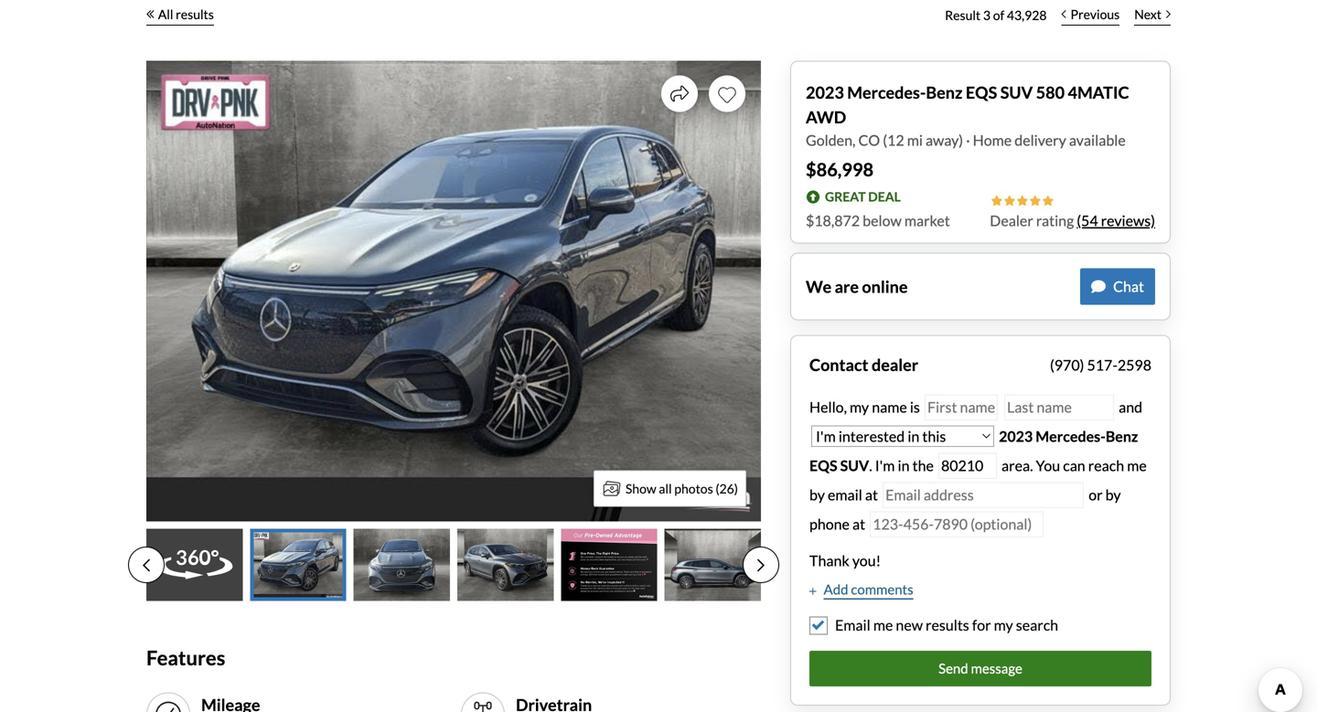 Task type: vqa. For each thing, say whether or not it's contained in the screenshot.
"me,""
no



Task type: locate. For each thing, give the bounding box(es) containing it.
by left email at the bottom
[[809, 486, 825, 504]]

drivetrain image
[[468, 700, 498, 712]]

0 horizontal spatial benz
[[926, 82, 963, 102]]

0 vertical spatial eqs
[[966, 82, 997, 102]]

add comments
[[824, 581, 913, 598]]

photos
[[674, 481, 713, 497]]

by
[[809, 486, 825, 504], [1105, 486, 1121, 504]]

view vehicle photo 5 image
[[561, 529, 657, 601]]

Email address email field
[[883, 482, 1084, 508]]

area. you can reach me by email at
[[809, 457, 1147, 504]]

share image
[[670, 85, 689, 103]]

.
[[869, 457, 872, 475]]

by right "or"
[[1105, 486, 1121, 504]]

2023 inside 2023 mercedes-benz eqs suv
[[999, 428, 1033, 445]]

me left new at bottom
[[873, 616, 893, 634]]

0 vertical spatial my
[[850, 398, 869, 416]]

at right email at the bottom
[[865, 486, 878, 504]]

hello, my name is
[[809, 398, 923, 416]]

2 by from the left
[[1105, 486, 1121, 504]]

view vehicle photo 3 image
[[354, 529, 450, 601]]

email
[[835, 616, 870, 634]]

i'm
[[875, 457, 895, 475]]

1 by from the left
[[809, 486, 825, 504]]

1 horizontal spatial suv
[[1000, 82, 1033, 102]]

me right the reach
[[1127, 457, 1147, 475]]

we
[[806, 277, 831, 297]]

2023 mercedes-benz eqs suv
[[809, 428, 1138, 475]]

(26)
[[716, 481, 738, 497]]

1 horizontal spatial me
[[1127, 457, 1147, 475]]

features
[[146, 646, 225, 670]]

view vehicle photo 2 image
[[250, 529, 346, 601]]

eqs inside 2023 mercedes-benz eqs suv
[[809, 457, 837, 475]]

2023 inside 2023 mercedes-benz eqs suv 580 4matic awd golden, co (12 mi away) · home delivery available
[[806, 82, 844, 102]]

0 horizontal spatial my
[[850, 398, 869, 416]]

mercedes- up the can
[[1036, 428, 1106, 445]]

suv left 580
[[1000, 82, 1033, 102]]

1 vertical spatial mercedes-
[[1036, 428, 1106, 445]]

1 vertical spatial suv
[[840, 457, 869, 475]]

0 vertical spatial benz
[[926, 82, 963, 102]]

Phone (optional) telephone field
[[870, 512, 1044, 538]]

new
[[896, 616, 923, 634]]

chat button
[[1080, 268, 1155, 305]]

dealer
[[872, 355, 918, 375]]

dealer
[[990, 212, 1033, 230]]

2023 mercedes-benz eqs suv 580 4matic awd golden, co (12 mi away) · home delivery available
[[806, 82, 1129, 149]]

comment image
[[1091, 279, 1106, 294]]

1 vertical spatial 2023
[[999, 428, 1033, 445]]

0 horizontal spatial 2023
[[806, 82, 844, 102]]

the
[[912, 457, 934, 475]]

4matic
[[1068, 82, 1129, 102]]

results right all
[[176, 6, 214, 22]]

0 horizontal spatial eqs
[[809, 457, 837, 475]]

result 3 of 43,928
[[945, 7, 1047, 23]]

delivery
[[1015, 131, 1066, 149]]

suv left i'm
[[840, 457, 869, 475]]

0 horizontal spatial by
[[809, 486, 825, 504]]

my
[[850, 398, 869, 416], [994, 616, 1013, 634]]

results left 'for' at right bottom
[[926, 616, 969, 634]]

in
[[898, 457, 910, 475]]

area.
[[1002, 457, 1033, 475]]

eqs
[[966, 82, 997, 102], [809, 457, 837, 475]]

1 vertical spatial at
[[852, 515, 865, 533]]

my right 'for' at right bottom
[[994, 616, 1013, 634]]

suv for 2023 mercedes-benz eqs suv
[[840, 457, 869, 475]]

results
[[176, 6, 214, 22], [926, 616, 969, 634]]

and
[[1116, 398, 1142, 416]]

search
[[1016, 616, 1058, 634]]

1 vertical spatial my
[[994, 616, 1013, 634]]

0 vertical spatial 2023
[[806, 82, 844, 102]]

0 horizontal spatial mercedes-
[[847, 82, 926, 102]]

2023 up awd
[[806, 82, 844, 102]]

chevron double left image
[[146, 10, 154, 19]]

1 horizontal spatial results
[[926, 616, 969, 634]]

2598
[[1118, 356, 1152, 374]]

my left name at right bottom
[[850, 398, 869, 416]]

First name field
[[925, 395, 998, 421]]

send
[[939, 660, 968, 677]]

eqs inside 2023 mercedes-benz eqs suv 580 4matic awd golden, co (12 mi away) · home delivery available
[[966, 82, 997, 102]]

benz inside 2023 mercedes-benz eqs suv
[[1106, 428, 1138, 445]]

or by phone at
[[809, 486, 1121, 533]]

by inside or by phone at
[[1105, 486, 1121, 504]]

0 vertical spatial at
[[865, 486, 878, 504]]

great deal
[[825, 189, 901, 205]]

you
[[1036, 457, 1060, 475]]

suv
[[1000, 82, 1033, 102], [840, 457, 869, 475]]

0 horizontal spatial me
[[873, 616, 893, 634]]

great
[[825, 189, 866, 205]]

send message
[[939, 660, 1022, 677]]

message
[[971, 660, 1022, 677]]

mi
[[907, 131, 923, 149]]

online
[[862, 277, 908, 297]]

1 vertical spatial eqs
[[809, 457, 837, 475]]

at inside area. you can reach me by email at
[[865, 486, 878, 504]]

benz down the and
[[1106, 428, 1138, 445]]

eqs for 2023 mercedes-benz eqs suv
[[809, 457, 837, 475]]

0 horizontal spatial suv
[[840, 457, 869, 475]]

0 horizontal spatial results
[[176, 6, 214, 22]]

2023 up area.
[[999, 428, 1033, 445]]

benz up away) at right
[[926, 82, 963, 102]]

0 vertical spatial suv
[[1000, 82, 1033, 102]]

tab list
[[128, 529, 779, 601]]

email me new results for my search
[[835, 616, 1058, 634]]

580
[[1036, 82, 1065, 102]]

mercedes- inside 2023 mercedes-benz eqs suv
[[1036, 428, 1106, 445]]

mercedes- up "(12"
[[847, 82, 926, 102]]

benz
[[926, 82, 963, 102], [1106, 428, 1138, 445]]

all
[[659, 481, 672, 497]]

available
[[1069, 131, 1126, 149]]

1 vertical spatial me
[[873, 616, 893, 634]]

you!
[[852, 552, 881, 570]]

1 vertical spatial benz
[[1106, 428, 1138, 445]]

all results
[[158, 6, 214, 22]]

1 horizontal spatial by
[[1105, 486, 1121, 504]]

eqs up email at the bottom
[[809, 457, 837, 475]]

1 horizontal spatial benz
[[1106, 428, 1138, 445]]

$18,872
[[806, 212, 860, 230]]

mercedes-
[[847, 82, 926, 102], [1036, 428, 1106, 445]]

benz inside 2023 mercedes-benz eqs suv 580 4matic awd golden, co (12 mi away) · home delivery available
[[926, 82, 963, 102]]

reach
[[1088, 457, 1124, 475]]

eqs up home
[[966, 82, 997, 102]]

chat
[[1113, 278, 1144, 295]]

1 horizontal spatial mercedes-
[[1036, 428, 1106, 445]]

rating
[[1036, 212, 1074, 230]]

(970) 517-2598
[[1050, 356, 1152, 374]]

1 horizontal spatial 2023
[[999, 428, 1033, 445]]

next page image
[[757, 558, 765, 573]]

or
[[1089, 486, 1103, 504]]

1 horizontal spatial eqs
[[966, 82, 997, 102]]

3
[[983, 7, 991, 23]]

0 vertical spatial mercedes-
[[847, 82, 926, 102]]

suv inside 2023 mercedes-benz eqs suv
[[840, 457, 869, 475]]

benz for 2023 mercedes-benz eqs suv
[[1106, 428, 1138, 445]]

0 vertical spatial me
[[1127, 457, 1147, 475]]

2023
[[806, 82, 844, 102], [999, 428, 1033, 445]]

suv inside 2023 mercedes-benz eqs suv 580 4matic awd golden, co (12 mi away) · home delivery available
[[1000, 82, 1033, 102]]

benz for 2023 mercedes-benz eqs suv 580 4matic awd golden, co (12 mi away) · home delivery available
[[926, 82, 963, 102]]

at
[[865, 486, 878, 504], [852, 515, 865, 533]]

mercedes- inside 2023 mercedes-benz eqs suv 580 4matic awd golden, co (12 mi away) · home delivery available
[[847, 82, 926, 102]]

$86,998
[[806, 159, 874, 181]]

at right phone
[[852, 515, 865, 533]]

next
[[1134, 6, 1162, 22]]

prev page image
[[143, 558, 150, 573]]

deal
[[868, 189, 901, 205]]

all results link
[[146, 0, 214, 35]]

me
[[1127, 457, 1147, 475], [873, 616, 893, 634]]



Task type: describe. For each thing, give the bounding box(es) containing it.
Zip code field
[[938, 453, 997, 479]]

next link
[[1127, 0, 1178, 35]]

517-
[[1087, 356, 1118, 374]]

chevron right image
[[1166, 10, 1171, 19]]

mercedes- for 2023 mercedes-benz eqs suv 580 4matic awd golden, co (12 mi away) · home delivery available
[[847, 82, 926, 102]]

for
[[972, 616, 991, 634]]

chevron left image
[[1061, 10, 1066, 19]]

eqs for 2023 mercedes-benz eqs suv 580 4matic awd golden, co (12 mi away) · home delivery available
[[966, 82, 997, 102]]

(54 reviews) button
[[1077, 210, 1155, 232]]

market
[[904, 212, 950, 230]]

name
[[872, 398, 907, 416]]

thank
[[809, 552, 849, 570]]

are
[[835, 277, 859, 297]]

add
[[824, 581, 848, 598]]

$18,872 below market
[[806, 212, 950, 230]]

1 vertical spatial results
[[926, 616, 969, 634]]

·
[[966, 131, 970, 149]]

. i'm in the
[[869, 457, 937, 475]]

Last name field
[[1004, 395, 1114, 421]]

vehicle full photo image
[[146, 61, 761, 522]]

at inside or by phone at
[[852, 515, 865, 533]]

thank you!
[[809, 552, 881, 570]]

2023 for 2023 mercedes-benz eqs suv 580 4matic awd golden, co (12 mi away) · home delivery available
[[806, 82, 844, 102]]

by inside area. you can reach me by email at
[[809, 486, 825, 504]]

dealer rating (54 reviews)
[[990, 212, 1155, 230]]

mileage image
[[154, 700, 183, 712]]

email
[[828, 486, 862, 504]]

previous
[[1071, 6, 1120, 22]]

(970)
[[1050, 356, 1084, 374]]

reviews)
[[1101, 212, 1155, 230]]

phone
[[809, 515, 850, 533]]

contact
[[809, 355, 868, 375]]

hello,
[[809, 398, 847, 416]]

below
[[863, 212, 902, 230]]

add comments button
[[809, 579, 913, 600]]

0 vertical spatial results
[[176, 6, 214, 22]]

send message button
[[809, 651, 1152, 687]]

view vehicle photo 4 image
[[457, 529, 554, 601]]

show all photos (26)
[[626, 481, 738, 497]]

of
[[993, 7, 1004, 23]]

previous link
[[1054, 0, 1127, 35]]

2023 for 2023 mercedes-benz eqs suv
[[999, 428, 1033, 445]]

home
[[973, 131, 1012, 149]]

we are online
[[806, 277, 908, 297]]

away)
[[926, 131, 963, 149]]

co
[[858, 131, 880, 149]]

suv for 2023 mercedes-benz eqs suv 580 4matic awd golden, co (12 mi away) · home delivery available
[[1000, 82, 1033, 102]]

show
[[626, 481, 656, 497]]

(12
[[883, 131, 904, 149]]

golden,
[[806, 131, 856, 149]]

mercedes- for 2023 mercedes-benz eqs suv
[[1036, 428, 1106, 445]]

is
[[910, 398, 920, 416]]

can
[[1063, 457, 1085, 475]]

43,928
[[1007, 7, 1047, 23]]

comments
[[851, 581, 913, 598]]

all
[[158, 6, 173, 22]]

contact dealer
[[809, 355, 918, 375]]

view vehicle photo 1 image
[[146, 529, 243, 601]]

view vehicle photo 6 image
[[665, 529, 761, 601]]

result
[[945, 7, 981, 23]]

show all photos (26) link
[[593, 471, 746, 507]]

1 horizontal spatial my
[[994, 616, 1013, 634]]

(54
[[1077, 212, 1098, 230]]

awd
[[806, 107, 846, 127]]

me inside area. you can reach me by email at
[[1127, 457, 1147, 475]]

plus image
[[809, 587, 816, 596]]



